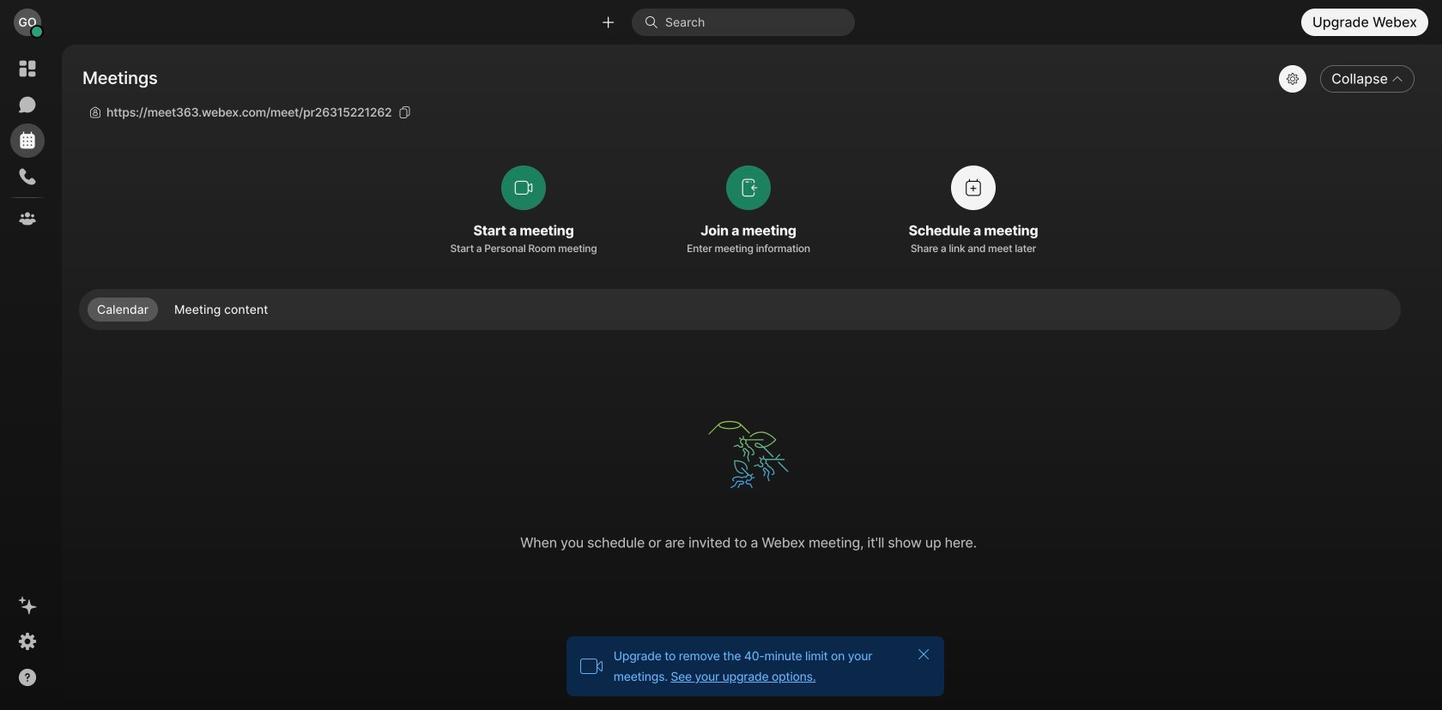 Task type: describe. For each thing, give the bounding box(es) containing it.
camera_28 image
[[580, 655, 603, 679]]

cancel_16 image
[[917, 648, 931, 662]]

webex tab list
[[10, 52, 45, 236]]



Task type: vqa. For each thing, say whether or not it's contained in the screenshot.
tab list
no



Task type: locate. For each thing, give the bounding box(es) containing it.
navigation
[[0, 45, 55, 711]]



